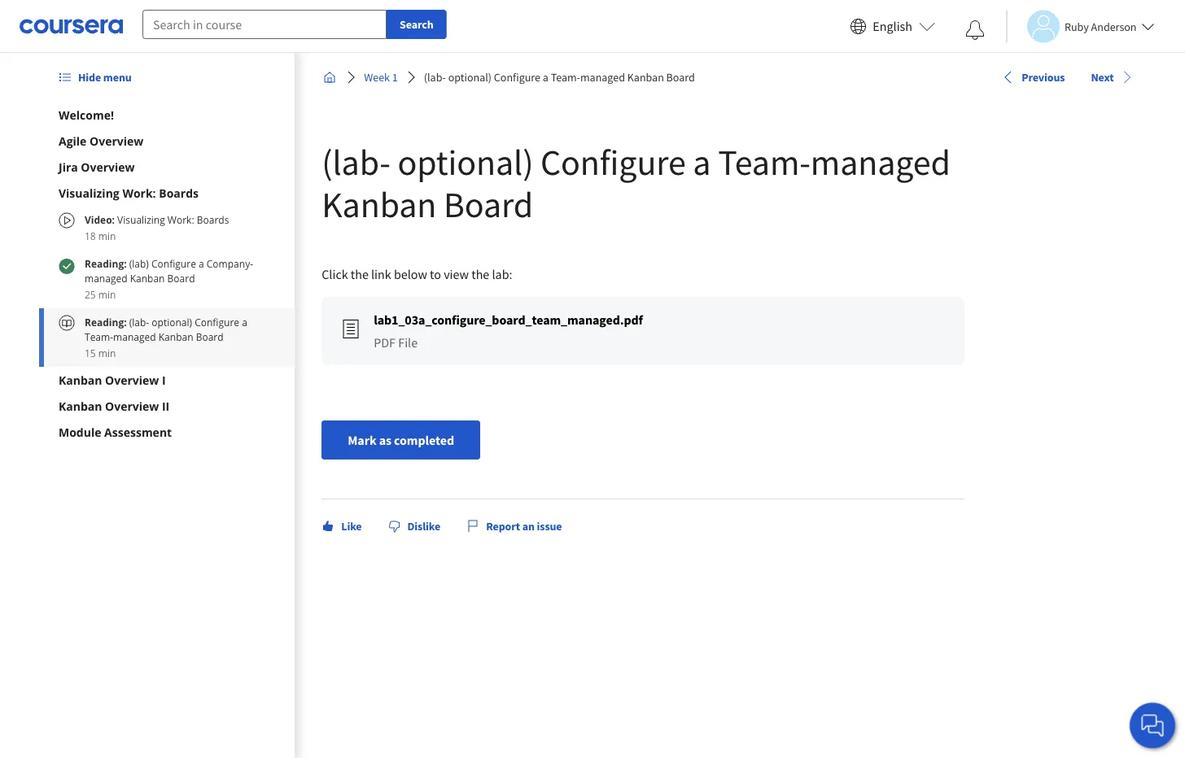 Task type: vqa. For each thing, say whether or not it's contained in the screenshot.
master of science in data analytics engineering link
no



Task type: locate. For each thing, give the bounding box(es) containing it.
overview for jira overview
[[81, 159, 135, 175]]

jira
[[59, 159, 78, 175]]

menu
[[103, 70, 132, 85]]

visualizing work: boards
[[59, 185, 199, 201]]

min right 15
[[98, 346, 116, 360]]

2 vertical spatial (lab-
[[129, 316, 149, 329]]

managed
[[580, 70, 625, 85], [810, 139, 951, 184], [85, 272, 127, 285], [113, 330, 156, 344]]

like button
[[315, 512, 368, 541]]

overview inside "agile overview" dropdown button
[[90, 133, 144, 149]]

hide
[[78, 70, 101, 85]]

1 vertical spatial boards
[[197, 213, 229, 226]]

1 vertical spatial reading:
[[85, 316, 129, 329]]

work:
[[122, 185, 156, 201], [168, 213, 194, 226]]

to
[[430, 266, 441, 283]]

optional) inside (lab- optional) configure a team-managed kanban board link
[[448, 70, 491, 85]]

like
[[341, 519, 362, 534]]

search button
[[387, 10, 447, 39]]

0 vertical spatial work:
[[122, 185, 156, 201]]

2 min from the top
[[98, 288, 116, 301]]

previous
[[1022, 70, 1065, 84]]

overview up kanban overview ii
[[105, 373, 159, 388]]

kanban inside (lab) configure a company- managed kanban board
[[130, 272, 165, 285]]

work: down jira overview 'dropdown button'
[[122, 185, 156, 201]]

(lab- optional) configure a team-managed kanban board
[[424, 70, 695, 85], [321, 139, 951, 227], [85, 316, 247, 344]]

reading:
[[85, 257, 129, 270], [85, 316, 129, 329]]

visualizing inside video: visualizing work: boards 18 min
[[117, 213, 165, 226]]

1 horizontal spatial (lab-
[[321, 139, 390, 184]]

kanban
[[627, 70, 664, 85], [321, 182, 436, 227], [130, 272, 165, 285], [159, 330, 193, 344], [59, 373, 102, 388], [59, 399, 102, 414]]

the left lab:
[[471, 266, 489, 283]]

1 vertical spatial visualizing
[[117, 213, 165, 226]]

min for (lab)
[[98, 288, 116, 301]]

0 vertical spatial optional)
[[448, 70, 491, 85]]

1 reading: from the top
[[85, 257, 129, 270]]

boards down jira overview 'dropdown button'
[[159, 185, 199, 201]]

(lab) configure a company- managed kanban board
[[85, 257, 253, 285]]

2 reading: from the top
[[85, 316, 129, 329]]

0 horizontal spatial the
[[350, 266, 368, 283]]

overview inside jira overview 'dropdown button'
[[81, 159, 135, 175]]

2 vertical spatial team-
[[85, 330, 113, 344]]

min right 25
[[98, 288, 116, 301]]

pdf
[[374, 335, 395, 351]]

module assessment button
[[59, 424, 276, 441]]

1
[[392, 70, 398, 85]]

1 horizontal spatial the
[[471, 266, 489, 283]]

0 vertical spatial visualizing
[[59, 185, 119, 201]]

boards up company-
[[197, 213, 229, 226]]

dislike button
[[381, 512, 447, 541]]

1 vertical spatial (lab-
[[321, 139, 390, 184]]

board inside (lab) configure a company- managed kanban board
[[167, 272, 195, 285]]

(lab-
[[424, 70, 446, 85], [321, 139, 390, 184], [129, 316, 149, 329]]

0 vertical spatial reading:
[[85, 257, 129, 270]]

an
[[522, 519, 534, 534]]

2 the from the left
[[471, 266, 489, 283]]

(lab)
[[129, 257, 149, 270]]

ruby
[[1065, 19, 1089, 34]]

2 vertical spatial min
[[98, 346, 116, 360]]

1 vertical spatial (lab- optional) configure a team-managed kanban board
[[321, 139, 951, 227]]

1 vertical spatial min
[[98, 288, 116, 301]]

overview inside kanban overview ii dropdown button
[[105, 399, 159, 414]]

optional)
[[448, 70, 491, 85], [397, 139, 533, 184], [152, 316, 192, 329]]

overview up assessment
[[105, 399, 159, 414]]

0 vertical spatial (lab-
[[424, 70, 446, 85]]

board
[[666, 70, 695, 85], [443, 182, 533, 227], [167, 272, 195, 285], [196, 330, 224, 344]]

visualizing down visualizing work: boards
[[117, 213, 165, 226]]

previous button
[[996, 62, 1071, 92]]

configure inside (lab) configure a company- managed kanban board
[[151, 257, 196, 270]]

1 vertical spatial work:
[[168, 213, 194, 226]]

kanban overview ii button
[[59, 398, 276, 414]]

boards
[[159, 185, 199, 201], [197, 213, 229, 226]]

15 min
[[85, 346, 116, 360]]

0 horizontal spatial team-
[[85, 330, 113, 344]]

show notifications image
[[966, 20, 985, 40]]

25
[[85, 288, 96, 301]]

week 1
[[364, 70, 398, 85]]

as
[[379, 432, 391, 449]]

below
[[394, 266, 427, 283]]

anderson
[[1092, 19, 1137, 34]]

1 horizontal spatial work:
[[168, 213, 194, 226]]

1 vertical spatial optional)
[[397, 139, 533, 184]]

2 vertical spatial optional)
[[152, 316, 192, 329]]

home image
[[323, 71, 336, 84]]

configure inside (lab- optional) configure a team-managed kanban board link
[[494, 70, 540, 85]]

configure
[[494, 70, 540, 85], [540, 139, 686, 184], [151, 257, 196, 270], [195, 316, 239, 329]]

the left link in the top left of the page
[[350, 266, 368, 283]]

jira overview
[[59, 159, 135, 175]]

overview inside kanban overview i dropdown button
[[105, 373, 159, 388]]

overview up jira overview
[[90, 133, 144, 149]]

mark as completed
[[347, 432, 454, 449]]

1 vertical spatial team-
[[718, 139, 810, 184]]

kanban overview i
[[59, 373, 166, 388]]

agile overview
[[59, 133, 144, 149]]

assessment
[[104, 425, 172, 440]]

min right 18
[[98, 229, 116, 243]]

overview for agile overview
[[90, 133, 144, 149]]

click the link below to view the lab:
[[321, 266, 512, 283]]

module
[[59, 425, 101, 440]]

report an issue
[[486, 519, 562, 534]]

visualizing down jira overview
[[59, 185, 119, 201]]

reading: up '25 min'
[[85, 257, 129, 270]]

ruby anderson button
[[1006, 10, 1155, 43]]

0 vertical spatial boards
[[159, 185, 199, 201]]

2 horizontal spatial (lab-
[[424, 70, 446, 85]]

work: inside dropdown button
[[122, 185, 156, 201]]

0 vertical spatial min
[[98, 229, 116, 243]]

3 min from the top
[[98, 346, 116, 360]]

overview for kanban overview i
[[105, 373, 159, 388]]

english
[[873, 18, 913, 35]]

1 horizontal spatial team-
[[551, 70, 580, 85]]

jira overview button
[[59, 159, 276, 175]]

0 vertical spatial (lab- optional) configure a team-managed kanban board
[[424, 70, 695, 85]]

work: down visualizing work: boards dropdown button
[[168, 213, 194, 226]]

a inside (lab) configure a company- managed kanban board
[[199, 257, 204, 270]]

0 horizontal spatial work:
[[122, 185, 156, 201]]

managed inside (lab) configure a company- managed kanban board
[[85, 272, 127, 285]]

the
[[350, 266, 368, 283], [471, 266, 489, 283]]

reading: down '25 min'
[[85, 316, 129, 329]]

overview for kanban overview ii
[[105, 399, 159, 414]]

welcome! button
[[59, 107, 276, 123]]

team-
[[551, 70, 580, 85], [718, 139, 810, 184], [85, 330, 113, 344]]

a
[[543, 70, 548, 85], [693, 139, 711, 184], [199, 257, 204, 270], [242, 316, 247, 329]]

kanban overview i button
[[59, 372, 276, 388]]

1 min from the top
[[98, 229, 116, 243]]

visualizing
[[59, 185, 119, 201], [117, 213, 165, 226]]

ii
[[162, 399, 170, 414]]

overview
[[90, 133, 144, 149], [81, 159, 135, 175], [105, 373, 159, 388], [105, 399, 159, 414]]

min
[[98, 229, 116, 243], [98, 288, 116, 301], [98, 346, 116, 360]]

overview down agile overview
[[81, 159, 135, 175]]



Task type: describe. For each thing, give the bounding box(es) containing it.
min for (lab-
[[98, 346, 116, 360]]

week 1 link
[[357, 63, 404, 92]]

link
[[371, 266, 391, 283]]

reading: for team-
[[85, 316, 129, 329]]

boards inside video: visualizing work: boards 18 min
[[197, 213, 229, 226]]

(lab- optional) configure a team-managed kanban board inside (lab- optional) configure a team-managed kanban board link
[[424, 70, 695, 85]]

view pdf file image
[[341, 320, 360, 339]]

file
[[398, 335, 417, 351]]

module assessment
[[59, 425, 172, 440]]

lab:
[[492, 266, 512, 283]]

mark as completed button
[[321, 421, 480, 460]]

boards inside dropdown button
[[159, 185, 199, 201]]

(lab- optional) configure a team-managed kanban board link
[[417, 63, 701, 92]]

visualizing inside dropdown button
[[59, 185, 119, 201]]

ruby anderson
[[1065, 19, 1137, 34]]

hide menu
[[78, 70, 132, 85]]

issue
[[537, 519, 562, 534]]

video:
[[85, 213, 115, 226]]

min inside video: visualizing work: boards 18 min
[[98, 229, 116, 243]]

report an issue button
[[460, 512, 568, 541]]

18
[[85, 229, 96, 243]]

next button
[[1084, 62, 1140, 92]]

reading: for managed
[[85, 257, 129, 270]]

visualizing work: boards button
[[59, 185, 276, 201]]

chat with us image
[[1140, 713, 1166, 739]]

agile overview button
[[59, 133, 276, 149]]

english button
[[844, 0, 942, 53]]

coursera image
[[20, 13, 123, 39]]

completed
[[394, 432, 454, 449]]

2 horizontal spatial team-
[[718, 139, 810, 184]]

25 min
[[85, 288, 116, 301]]

kanban overview ii
[[59, 399, 170, 414]]

work: inside video: visualizing work: boards 18 min
[[168, 213, 194, 226]]

click
[[321, 266, 348, 283]]

1 the from the left
[[350, 266, 368, 283]]

week
[[364, 70, 390, 85]]

0 horizontal spatial (lab-
[[129, 316, 149, 329]]

report
[[486, 519, 520, 534]]

i
[[162, 373, 166, 388]]

completed image
[[59, 258, 75, 275]]

video: visualizing work: boards 18 min
[[85, 213, 229, 243]]

dislike
[[407, 519, 440, 534]]

15
[[85, 346, 96, 360]]

2 vertical spatial (lab- optional) configure a team-managed kanban board
[[85, 316, 247, 344]]

next
[[1091, 70, 1114, 84]]

(lab- inside (lab- optional) configure a team-managed kanban board link
[[424, 70, 446, 85]]

welcome!
[[59, 107, 114, 123]]

mark
[[347, 432, 376, 449]]

lab1_03a_configure_board_team_managed.pdf
[[374, 312, 643, 328]]

company-
[[207, 257, 253, 270]]

search
[[400, 17, 434, 32]]

hide menu button
[[52, 63, 138, 92]]

lab1_03a_configure_board_team_managed.pdf pdf file
[[374, 312, 643, 351]]

Search in course text field
[[142, 10, 387, 39]]

0 vertical spatial team-
[[551, 70, 580, 85]]

view
[[443, 266, 469, 283]]

agile
[[59, 133, 87, 149]]



